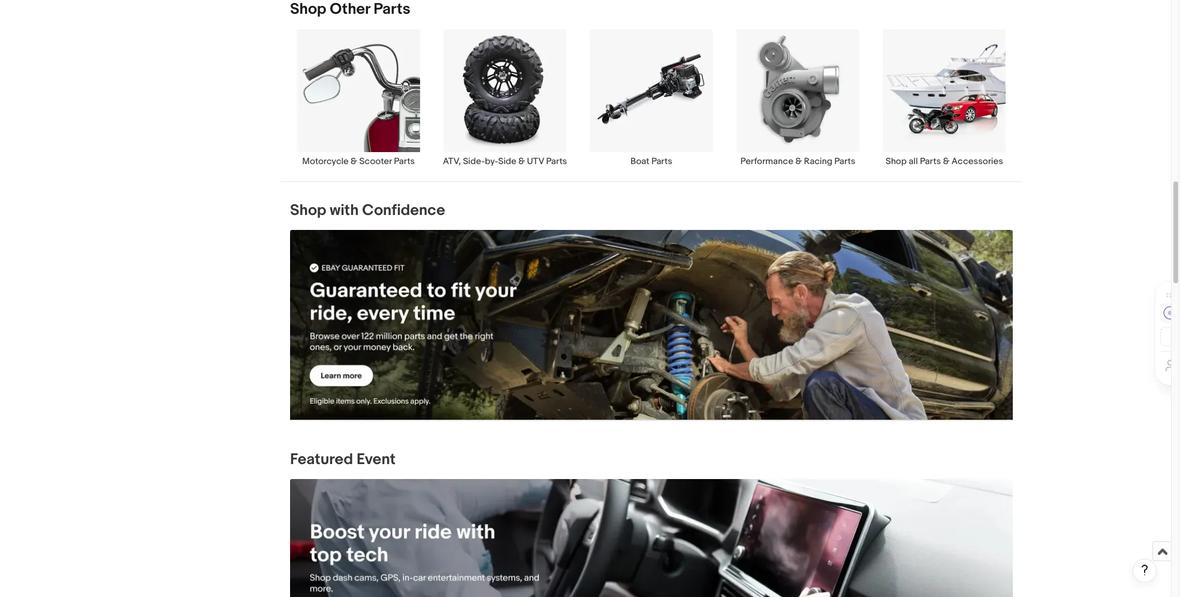 Task type: locate. For each thing, give the bounding box(es) containing it.
boat parts
[[631, 156, 673, 167]]

2 parts from the left
[[546, 156, 567, 167]]

parts right boat
[[652, 156, 673, 167]]

shop
[[886, 156, 907, 167], [290, 201, 327, 220]]

parts right utv
[[546, 156, 567, 167]]

& left accessories
[[943, 156, 950, 167]]

parts right racing
[[835, 156, 856, 167]]

parts right the 'scooter'
[[394, 156, 415, 167]]

parts right 'all'
[[920, 156, 941, 167]]

atv, side-by-side & utv parts
[[443, 156, 567, 167]]

None text field
[[290, 230, 1013, 421]]

parts
[[394, 156, 415, 167], [546, 156, 567, 167], [652, 156, 673, 167], [835, 156, 856, 167], [920, 156, 941, 167]]

1 vertical spatial shop
[[290, 201, 327, 220]]

side-
[[463, 156, 485, 167]]

& left utv
[[519, 156, 525, 167]]

None text field
[[290, 480, 1013, 598]]

&
[[351, 156, 357, 167], [519, 156, 525, 167], [796, 156, 802, 167], [943, 156, 950, 167]]

0 horizontal spatial shop
[[290, 201, 327, 220]]

& left racing
[[796, 156, 802, 167]]

& left the 'scooter'
[[351, 156, 357, 167]]

shop with confidence
[[290, 201, 445, 220]]

performance & racing parts link
[[725, 29, 872, 167]]

shop inside shop all parts & accessories link
[[886, 156, 907, 167]]

shop left with
[[290, 201, 327, 220]]

1 horizontal spatial shop
[[886, 156, 907, 167]]

1 parts from the left
[[394, 156, 415, 167]]

performance & racing parts
[[741, 156, 856, 167]]

1 & from the left
[[351, 156, 357, 167]]

all
[[909, 156, 918, 167]]

utv
[[527, 156, 544, 167]]

shop left 'all'
[[886, 156, 907, 167]]

racing
[[804, 156, 833, 167]]

featured event
[[290, 451, 396, 470]]

motorcycle & scooter parts link
[[285, 29, 432, 167]]

0 vertical spatial shop
[[886, 156, 907, 167]]

shop all parts & accessories link
[[872, 29, 1018, 167]]

4 & from the left
[[943, 156, 950, 167]]

4 parts from the left
[[835, 156, 856, 167]]

3 & from the left
[[796, 156, 802, 167]]

by-
[[485, 156, 498, 167]]

side
[[498, 156, 517, 167]]



Task type: vqa. For each thing, say whether or not it's contained in the screenshot.
'text field' related to Shop with Confidence
yes



Task type: describe. For each thing, give the bounding box(es) containing it.
boat
[[631, 156, 650, 167]]

boost your ride with top tech image
[[290, 480, 1013, 598]]

2 & from the left
[[519, 156, 525, 167]]

atv, side-by-side & utv parts link
[[432, 29, 579, 167]]

3 parts from the left
[[652, 156, 673, 167]]

guaranteed to fit your ride, every time image
[[290, 230, 1013, 420]]

with
[[330, 201, 359, 220]]

performance
[[741, 156, 794, 167]]

scooter
[[359, 156, 392, 167]]

shop for shop all parts & accessories
[[886, 156, 907, 167]]

motorcycle & scooter parts
[[302, 156, 415, 167]]

featured
[[290, 451, 353, 470]]

shop all parts & accessories
[[886, 156, 1004, 167]]

motorcycle
[[302, 156, 349, 167]]

confidence
[[362, 201, 445, 220]]

shop for shop with confidence
[[290, 201, 327, 220]]

boat parts link
[[579, 29, 725, 167]]

event
[[357, 451, 396, 470]]

5 parts from the left
[[920, 156, 941, 167]]

help, opens dialogs image
[[1139, 565, 1151, 577]]

accessories
[[952, 156, 1004, 167]]

atv,
[[443, 156, 461, 167]]



